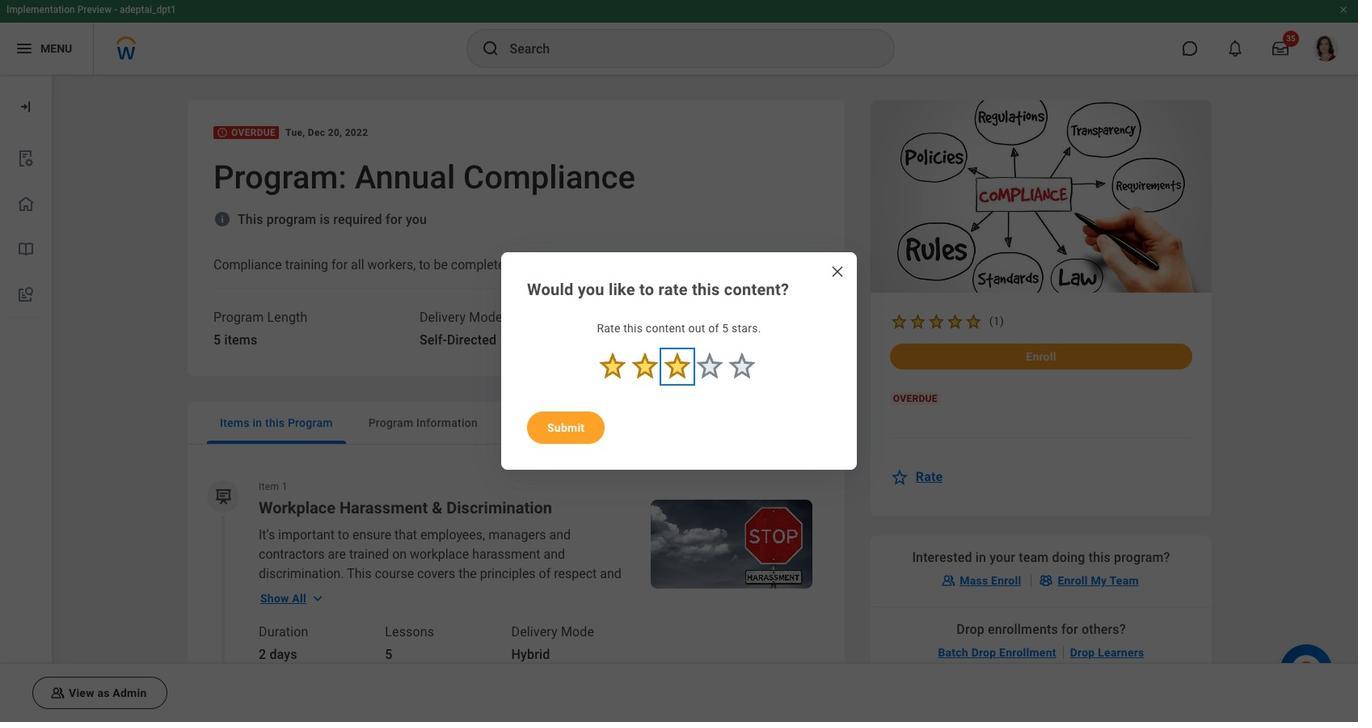 Task type: locate. For each thing, give the bounding box(es) containing it.
2 horizontal spatial 5
[[722, 322, 729, 335]]

1 horizontal spatial 1
[[994, 315, 1000, 328]]

this
[[238, 212, 263, 227], [347, 566, 372, 581]]

0 vertical spatial compliance
[[463, 159, 636, 197]]

enroll inside 'button'
[[1027, 350, 1057, 363]]

0 vertical spatial you
[[406, 212, 427, 227]]

1 vertical spatial mode
[[561, 624, 595, 640]]

overdue right exclamation circle image
[[231, 127, 276, 138]]

view as admin button
[[32, 677, 167, 709]]

harassment up principles
[[472, 547, 541, 562]]

for right required in the left of the page
[[386, 212, 403, 227]]

0 vertical spatial this
[[238, 212, 263, 227]]

0 vertical spatial for
[[386, 212, 403, 227]]

is
[[320, 212, 330, 227]]

for left others?
[[1062, 622, 1079, 637]]

to right the how
[[338, 586, 350, 601]]

directed
[[447, 332, 497, 348]]

harassment down respect
[[527, 586, 596, 601]]

to
[[419, 257, 431, 273], [640, 280, 655, 299], [338, 527, 349, 543], [338, 586, 350, 601]]

program
[[214, 310, 264, 325], [288, 416, 333, 429], [368, 416, 414, 429]]

in left your
[[976, 550, 987, 565]]

this inside button
[[265, 416, 285, 429]]

1 horizontal spatial of
[[539, 566, 551, 581]]

your
[[990, 550, 1016, 565]]

media classroom image left view
[[49, 685, 66, 701]]

1 horizontal spatial enroll
[[1027, 350, 1057, 363]]

this
[[692, 280, 720, 299], [624, 322, 643, 335], [265, 416, 285, 429], [1089, 550, 1111, 565]]

hybrid
[[512, 647, 550, 662]]

star image
[[927, 312, 946, 330], [890, 467, 910, 487]]

you left like
[[578, 280, 605, 299]]

of left respect
[[539, 566, 551, 581]]

1 horizontal spatial rate
[[916, 469, 943, 484]]

0 vertical spatial media classroom image
[[941, 572, 957, 588]]

0 horizontal spatial program
[[214, 310, 264, 325]]

content?
[[724, 280, 789, 299]]

drop enrollments for others?
[[957, 622, 1126, 637]]

in inside button
[[253, 416, 262, 429]]

1 horizontal spatial program
[[288, 416, 333, 429]]

2 horizontal spatial of
[[709, 322, 719, 335]]

1 vertical spatial overdue
[[893, 393, 938, 404]]

0 horizontal spatial in
[[253, 416, 262, 429]]

duration
[[259, 624, 309, 640]]

1 vertical spatial for
[[332, 257, 348, 273]]

batch
[[938, 646, 969, 659]]

drop right batch
[[972, 646, 997, 659]]

out
[[689, 322, 706, 335]]

1 vertical spatial delivery
[[512, 624, 558, 640]]

implementation preview -   adeptai_dpt1 banner
[[0, 0, 1359, 74]]

like
[[609, 280, 636, 299]]

1 vertical spatial this
[[347, 566, 372, 581]]

tab list
[[188, 402, 845, 445]]

profile logan mcneil element
[[1304, 31, 1349, 66]]

1 horizontal spatial mode
[[561, 624, 595, 640]]

media classroom image
[[941, 572, 957, 588], [49, 685, 66, 701]]

program left information
[[368, 416, 414, 429]]

program inside the program length 5 items
[[214, 310, 264, 325]]

compliance
[[463, 159, 636, 197], [214, 257, 282, 273]]

in right items
[[253, 416, 262, 429]]

0 vertical spatial mode
[[469, 310, 503, 325]]

discrimination.
[[259, 566, 344, 581]]

items in this program button
[[207, 402, 346, 444]]

0 vertical spatial of
[[709, 322, 719, 335]]

(
[[990, 315, 994, 328]]

submit
[[548, 421, 585, 434]]

5 down lessons on the left bottom of page
[[385, 647, 393, 662]]

drop
[[957, 622, 985, 637], [972, 646, 997, 659], [1070, 646, 1095, 659]]

mode inside delivery mode hybrid
[[561, 624, 595, 640]]

delivery inside delivery mode hybrid
[[512, 624, 558, 640]]

2 horizontal spatial enroll
[[1058, 574, 1088, 587]]

1 inside item 1 workplace harassment & discrimination
[[282, 481, 288, 493]]

0 horizontal spatial star image
[[890, 467, 910, 487]]

contractors
[[259, 547, 325, 562]]

0 vertical spatial in
[[253, 416, 262, 429]]

workers,
[[368, 257, 416, 273]]

0 horizontal spatial enroll
[[992, 574, 1022, 587]]

this right items
[[265, 416, 285, 429]]

tab list containing items in this program
[[188, 402, 845, 445]]

program inside button
[[368, 416, 414, 429]]

book open image
[[16, 239, 36, 259]]

harassment
[[472, 547, 541, 562], [527, 586, 596, 601]]

for left all
[[332, 257, 348, 273]]

program up items
[[214, 310, 264, 325]]

1 vertical spatial 1
[[282, 481, 288, 493]]

enroll for enroll my team
[[1058, 574, 1088, 587]]

5
[[722, 322, 729, 335], [214, 332, 221, 348], [385, 647, 393, 662]]

0 horizontal spatial overdue
[[231, 127, 276, 138]]

perception.
[[336, 605, 400, 620]]

mode
[[469, 310, 503, 325], [561, 624, 595, 640]]

list
[[0, 136, 52, 318]]

covers
[[417, 566, 456, 581]]

1 horizontal spatial 5
[[385, 647, 393, 662]]

are
[[328, 547, 346, 562]]

program information
[[368, 416, 478, 429]]

delivery up the hybrid
[[512, 624, 558, 640]]

5 left items
[[214, 332, 221, 348]]

1 star image from the left
[[890, 312, 909, 330]]

in
[[253, 416, 262, 429], [976, 550, 987, 565]]

this left content
[[624, 322, 643, 335]]

submit button
[[527, 412, 605, 444]]

1 vertical spatial media classroom image
[[49, 685, 66, 701]]

this down trained
[[347, 566, 372, 581]]

1 vertical spatial rate
[[916, 469, 943, 484]]

2 vertical spatial for
[[1062, 622, 1079, 637]]

0 horizontal spatial rate
[[597, 322, 621, 335]]

0 horizontal spatial 1
[[282, 481, 288, 493]]

&
[[432, 498, 443, 518]]

would
[[527, 280, 574, 299]]

rate inside button
[[916, 469, 943, 484]]

important
[[278, 527, 335, 543]]

1 up enroll 'button'
[[994, 315, 1000, 328]]

rate
[[597, 322, 621, 335], [916, 469, 943, 484]]

self-
[[420, 332, 447, 348]]

0 horizontal spatial of
[[512, 586, 524, 601]]

home image
[[16, 194, 36, 214]]

media classroom image for mass enroll
[[941, 572, 957, 588]]

1 horizontal spatial in
[[976, 550, 987, 565]]

my
[[1091, 574, 1107, 587]]

3 star image from the left
[[946, 312, 965, 330]]

delivery up the self-
[[420, 310, 466, 325]]

contact card matrix manager image
[[1039, 572, 1055, 588]]

this inside it's important to ensure that employees, managers and contractors are trained on workplace harassment and discrimination. this course covers the principles of respect and fairness, how to differentiate different types of harassment and intent versus perception.
[[347, 566, 372, 581]]

1 vertical spatial you
[[578, 280, 605, 299]]

1 right item
[[282, 481, 288, 493]]

drop up batch
[[957, 622, 985, 637]]

5 left stars.
[[722, 322, 729, 335]]

1 horizontal spatial delivery
[[512, 624, 558, 640]]

close environment banner image
[[1339, 5, 1349, 15]]

would you like to rate this content?
[[527, 280, 789, 299]]

0 horizontal spatial this
[[238, 212, 263, 227]]

item
[[259, 481, 279, 493]]

course
[[375, 566, 414, 581]]

1 vertical spatial harassment
[[527, 586, 596, 601]]

drop for drop learners
[[1070, 646, 1095, 659]]

0 horizontal spatial compliance
[[214, 257, 282, 273]]

5 inside lessons 5
[[385, 647, 393, 662]]

overdue up rate button
[[893, 393, 938, 404]]

team
[[1019, 550, 1049, 565]]

batch drop enrollment link
[[932, 639, 1063, 665]]

to up are in the left of the page
[[338, 527, 349, 543]]

required
[[333, 212, 382, 227]]

this right info image
[[238, 212, 263, 227]]

drop down others?
[[1070, 646, 1095, 659]]

you down the program: annual compliance at the left
[[406, 212, 427, 227]]

mode down respect
[[561, 624, 595, 640]]

2 star image from the left
[[909, 312, 927, 330]]

mode inside delivery mode self-directed
[[469, 310, 503, 325]]

mode up directed
[[469, 310, 503, 325]]

of down principles
[[512, 586, 524, 601]]

1 vertical spatial star image
[[890, 467, 910, 487]]

1 horizontal spatial media classroom image
[[941, 572, 957, 588]]

delivery mode self-directed
[[420, 310, 503, 348]]

search image
[[481, 39, 500, 58]]

interested
[[913, 550, 973, 565]]

drop learners
[[1070, 646, 1145, 659]]

1 vertical spatial in
[[976, 550, 987, 565]]

0 horizontal spatial mode
[[469, 310, 503, 325]]

media classroom image inside mass enroll link
[[941, 572, 957, 588]]

delivery inside delivery mode self-directed
[[420, 310, 466, 325]]

program right items
[[288, 416, 333, 429]]

to right like
[[640, 280, 655, 299]]

exclamation circle image
[[217, 127, 228, 138]]

lessons 5
[[385, 624, 434, 662]]

rate inside dialog
[[597, 322, 621, 335]]

1 horizontal spatial compliance
[[463, 159, 636, 197]]

0 horizontal spatial for
[[332, 257, 348, 273]]

program length 5 items
[[214, 310, 308, 348]]

1 horizontal spatial you
[[578, 280, 605, 299]]

program inside button
[[288, 416, 333, 429]]

media classroom image inside the "view as admin" button
[[49, 685, 66, 701]]

in for interested
[[976, 550, 987, 565]]

mode for delivery mode self-directed
[[469, 310, 503, 325]]

to left the be
[[419, 257, 431, 273]]

( 1 )
[[990, 315, 1004, 328]]

0 horizontal spatial media classroom image
[[49, 685, 66, 701]]

1 horizontal spatial this
[[347, 566, 372, 581]]

enroll my team link
[[1032, 567, 1149, 593]]

0 vertical spatial delivery
[[420, 310, 466, 325]]

days
[[270, 647, 297, 662]]

drop inside 'link'
[[1070, 646, 1095, 659]]

you
[[406, 212, 427, 227], [578, 280, 605, 299]]

media classroom image down the interested
[[941, 572, 957, 588]]

overdue
[[231, 127, 276, 138], [893, 393, 938, 404]]

of right the out
[[709, 322, 719, 335]]

0 vertical spatial rate
[[597, 322, 621, 335]]

delivery
[[420, 310, 466, 325], [512, 624, 558, 640]]

1 horizontal spatial star image
[[927, 312, 946, 330]]

2 vertical spatial of
[[512, 586, 524, 601]]

0 vertical spatial 1
[[994, 315, 1000, 328]]

2 horizontal spatial for
[[1062, 622, 1079, 637]]

you inside dialog
[[578, 280, 605, 299]]

implementation preview -   adeptai_dpt1
[[6, 4, 176, 15]]

1 vertical spatial of
[[539, 566, 551, 581]]

0 horizontal spatial 5
[[214, 332, 221, 348]]

star image
[[890, 312, 909, 330], [909, 312, 927, 330], [946, 312, 965, 330], [965, 312, 983, 330]]

1 for )
[[994, 315, 1000, 328]]

different
[[426, 586, 475, 601]]

2 horizontal spatial program
[[368, 416, 414, 429]]

enroll button
[[890, 343, 1193, 369]]

1 for workplace
[[282, 481, 288, 493]]

drop for drop enrollments for others?
[[957, 622, 985, 637]]

media classroom image for view as admin
[[49, 685, 66, 701]]

0 horizontal spatial delivery
[[420, 310, 466, 325]]

1 vertical spatial compliance
[[214, 257, 282, 273]]

stars.
[[732, 322, 761, 335]]

inbox large image
[[1273, 40, 1289, 57]]



Task type: describe. For each thing, give the bounding box(es) containing it.
it's
[[259, 527, 275, 543]]

items
[[220, 416, 250, 429]]

tue, dec 20, 2022
[[286, 127, 368, 138]]

to inside the "would you like to rate this content?" dialog
[[640, 280, 655, 299]]

item 1 workplace harassment & discrimination
[[259, 481, 552, 518]]

mass enroll link
[[934, 567, 1031, 593]]

workplace
[[259, 498, 336, 518]]

managers
[[489, 527, 546, 543]]

mass
[[960, 574, 989, 587]]

4 star image from the left
[[965, 312, 983, 330]]

1 horizontal spatial for
[[386, 212, 403, 227]]

2
[[259, 647, 266, 662]]

compliance training for all workers, to be completed annually.
[[214, 257, 566, 273]]

0 vertical spatial harassment
[[472, 547, 541, 562]]

report parameter image
[[16, 149, 36, 168]]

others?
[[1082, 622, 1126, 637]]

notifications large image
[[1228, 40, 1244, 57]]

program for program information
[[368, 416, 414, 429]]

discrimination
[[447, 498, 552, 518]]

enroll my team
[[1058, 574, 1139, 587]]

content
[[646, 322, 686, 335]]

0 vertical spatial star image
[[927, 312, 946, 330]]

mass enroll
[[960, 574, 1022, 587]]

rate button
[[890, 457, 953, 496]]

5 inside the program length 5 items
[[214, 332, 221, 348]]

enrollment
[[1000, 646, 1057, 659]]

enrollments
[[988, 622, 1058, 637]]

0 horizontal spatial you
[[406, 212, 427, 227]]

program?
[[1114, 550, 1171, 565]]

adeptai_dpt1
[[120, 4, 176, 15]]

program:
[[214, 159, 347, 197]]

view
[[69, 687, 94, 700]]

for for drop
[[1062, 622, 1079, 637]]

principles
[[480, 566, 536, 581]]

preview
[[77, 4, 112, 15]]

program for program length 5 items
[[214, 310, 264, 325]]

types
[[478, 586, 509, 601]]

)
[[1000, 315, 1004, 328]]

interested in your team doing this program?
[[913, 550, 1171, 565]]

completed
[[451, 257, 512, 273]]

view as admin
[[69, 687, 147, 700]]

drop learners link
[[1064, 639, 1151, 665]]

tue,
[[286, 127, 305, 138]]

on
[[392, 547, 407, 562]]

team
[[1110, 574, 1139, 587]]

annually.
[[515, 257, 566, 273]]

workplace
[[410, 547, 469, 562]]

0 vertical spatial overdue
[[231, 127, 276, 138]]

dec
[[308, 127, 325, 138]]

the
[[459, 566, 477, 581]]

length
[[267, 310, 308, 325]]

of inside the "would you like to rate this content?" dialog
[[709, 322, 719, 335]]

rate for rate this content out of 5 stars.
[[597, 322, 621, 335]]

versus
[[295, 605, 333, 620]]

delivery mode hybrid
[[512, 624, 595, 662]]

items in this program list
[[188, 448, 845, 722]]

learners
[[1098, 646, 1145, 659]]

this right rate
[[692, 280, 720, 299]]

implementation
[[6, 4, 75, 15]]

1 horizontal spatial overdue
[[893, 393, 938, 404]]

lessons
[[385, 624, 434, 640]]

this program is required for you
[[238, 212, 427, 227]]

it's important to ensure that employees, managers and contractors are trained on workplace harassment and discrimination. this course covers the principles of respect and fairness, how to differentiate different types of harassment and intent versus perception.
[[259, 527, 622, 620]]

course image
[[213, 486, 233, 507]]

duration 2 days
[[259, 624, 309, 662]]

ensure
[[353, 527, 392, 543]]

all
[[351, 257, 364, 273]]

that
[[395, 527, 417, 543]]

rate
[[659, 280, 688, 299]]

harassment
[[340, 498, 428, 518]]

batch drop enrollment
[[938, 646, 1057, 659]]

program
[[267, 212, 316, 227]]

delivery for self-
[[420, 310, 466, 325]]

20,
[[328, 127, 342, 138]]

star image inside rate button
[[890, 467, 910, 487]]

mode for delivery mode hybrid
[[561, 624, 595, 640]]

admin
[[113, 687, 147, 700]]

how
[[311, 586, 335, 601]]

for for compliance
[[332, 257, 348, 273]]

items
[[224, 332, 257, 348]]

delivery for hybrid
[[512, 624, 558, 640]]

intent
[[259, 605, 292, 620]]

training
[[285, 257, 328, 273]]

information
[[417, 416, 478, 429]]

as
[[97, 687, 110, 700]]

-
[[114, 4, 117, 15]]

5 inside the "would you like to rate this content?" dialog
[[722, 322, 729, 335]]

respect
[[554, 566, 597, 581]]

x image
[[830, 264, 846, 280]]

rate this content out of 5 stars.
[[597, 322, 761, 335]]

info image
[[214, 210, 231, 228]]

fairness,
[[259, 586, 308, 601]]

in for items
[[253, 416, 262, 429]]

differentiate
[[353, 586, 423, 601]]

program information button
[[356, 402, 491, 444]]

this up 'my'
[[1089, 550, 1111, 565]]

doing
[[1053, 550, 1086, 565]]

would you like to rate this content? dialog
[[501, 252, 857, 470]]

enroll for enroll
[[1027, 350, 1057, 363]]

rate for rate
[[916, 469, 943, 484]]

be
[[434, 257, 448, 273]]

trained
[[349, 547, 389, 562]]



Task type: vqa. For each thing, say whether or not it's contained in the screenshot.


